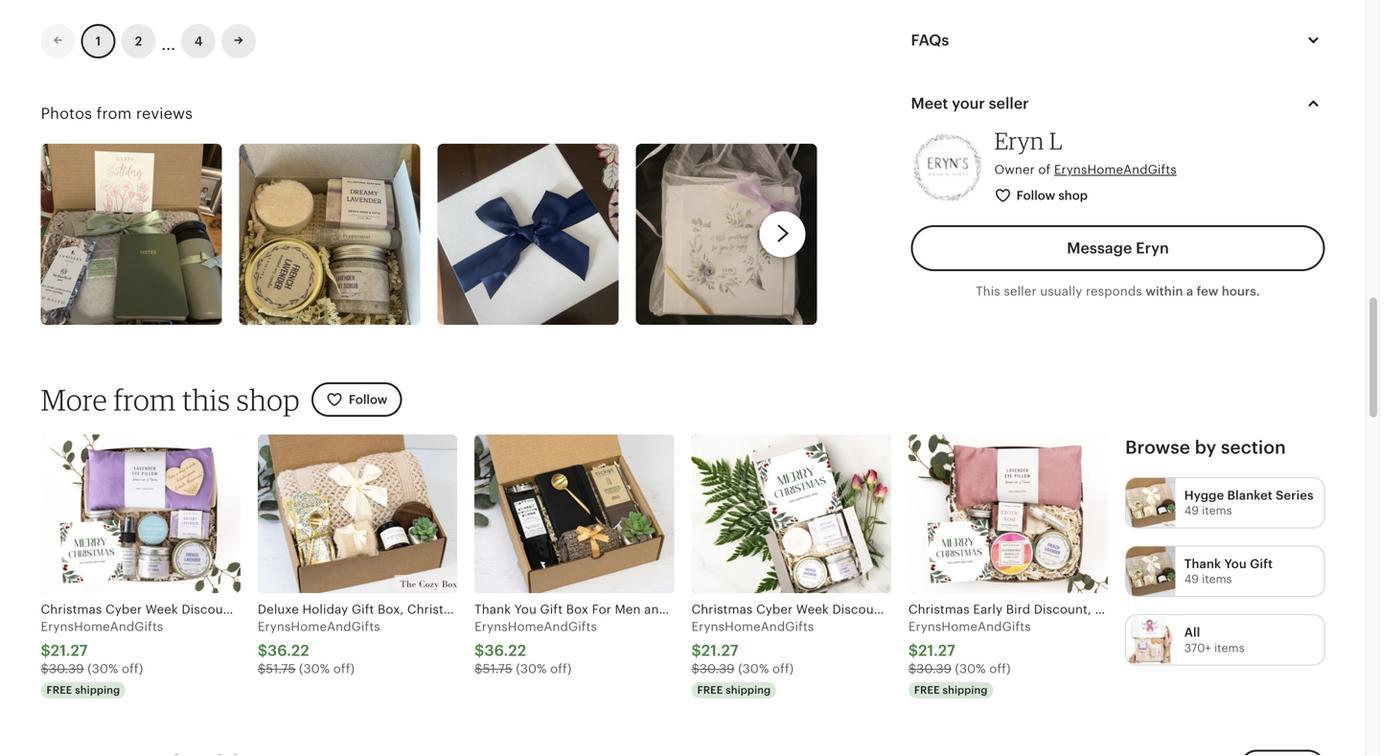 Task type: vqa. For each thing, say whether or not it's contained in the screenshot.
in inside the The Uplift Fund Supports Nonprofits That Provide Resources To Creative Entrepreneurs In Communities That Need It Most. You Can Donate Your Change At Checkout.
no



Task type: locate. For each thing, give the bounding box(es) containing it.
36.22 for thank you gift box for men and women, corporate gifting, hygge gift box, employee appreciation gift, birthday gift basket for dad, friend 8 image
[[484, 642, 526, 659]]

0 horizontal spatial 21.27
[[51, 642, 88, 659]]

2 link
[[121, 24, 156, 59]]

1 vertical spatial follow
[[349, 393, 388, 407]]

your
[[952, 95, 985, 112]]

from for this
[[114, 382, 176, 418]]

1 49 from the top
[[1184, 504, 1199, 517]]

1 vertical spatial 49
[[1184, 573, 1199, 586]]

1 vertical spatial items
[[1202, 573, 1232, 586]]

see more listings in the thank you gift section image
[[1126, 547, 1176, 596]]

follow
[[1016, 188, 1055, 203], [349, 393, 388, 407]]

51.75
[[266, 662, 296, 676], [483, 662, 513, 676]]

5 (30% from the left
[[955, 662, 986, 676]]

1 erynshomeandgifts $ 36.22 $ 51.75 (30% off) from the left
[[258, 620, 380, 676]]

1 horizontal spatial free
[[697, 684, 723, 696]]

erynshomeandgifts inside eryn l owner of erynshomeandgifts
[[1054, 162, 1177, 177]]

off)
[[122, 662, 143, 676], [333, 662, 355, 676], [550, 662, 572, 676], [772, 662, 794, 676], [989, 662, 1011, 676]]

eryn inside eryn l owner of erynshomeandgifts
[[994, 126, 1044, 155]]

1 30.39 from the left
[[49, 662, 84, 676]]

within
[[1146, 284, 1183, 299]]

2 vertical spatial items
[[1214, 641, 1244, 654]]

2 erynshomeandgifts $ 36.22 $ 51.75 (30% off) from the left
[[475, 620, 597, 676]]

1 vertical spatial shop
[[236, 382, 300, 418]]

items
[[1202, 504, 1232, 517], [1202, 573, 1232, 586], [1214, 641, 1244, 654]]

seller right 'your'
[[989, 95, 1029, 112]]

more from this shop
[[41, 382, 300, 418]]

49 for thank you gift
[[1184, 573, 1199, 586]]

hygge
[[1184, 488, 1224, 503]]

2 horizontal spatial shipping
[[943, 684, 988, 696]]

2 36.22 from the left
[[484, 642, 526, 659]]

3 off) from the left
[[550, 662, 572, 676]]

see more listings in the hygge blanket series section image
[[1126, 478, 1176, 528]]

items down hygge
[[1202, 504, 1232, 517]]

follow for follow shop
[[1016, 188, 1055, 203]]

from left this
[[114, 382, 176, 418]]

49 down hygge
[[1184, 504, 1199, 517]]

1 horizontal spatial 51.75
[[483, 662, 513, 676]]

photos from reviews
[[41, 105, 193, 122]]

3 free from the left
[[914, 684, 940, 696]]

2 49 from the top
[[1184, 573, 1199, 586]]

1
[[96, 34, 101, 48]]

erynshomeandgifts link
[[1054, 162, 1177, 177]]

21.27 for 2nd christmas cyber week discount, christmas gift box set, friendship gift, thank you gifts, xmas gifts for friends, thinking of you gift image from right
[[51, 642, 88, 659]]

thank you gift box for men and women, corporate gifting, hygge gift box, employee appreciation gift, birthday gift basket for dad, friend 8 image
[[475, 434, 674, 593]]

0 horizontal spatial free
[[46, 684, 72, 696]]

0 horizontal spatial 30.39
[[49, 662, 84, 676]]

eryn up owner
[[994, 126, 1044, 155]]

0 vertical spatial 49
[[1184, 504, 1199, 517]]

items right 370+
[[1214, 641, 1244, 654]]

51.75 for thank you gift box for men and women, corporate gifting, hygge gift box, employee appreciation gift, birthday gift basket for dad, friend 8 image
[[483, 662, 513, 676]]

eryn inside button
[[1136, 240, 1169, 257]]

items down thank
[[1202, 573, 1232, 586]]

photos
[[41, 105, 92, 122]]

2 51.75 from the left
[[483, 662, 513, 676]]

2 shipping from the left
[[726, 684, 771, 696]]

1 link
[[81, 24, 115, 59]]

4 off) from the left
[[772, 662, 794, 676]]

shop
[[1058, 188, 1088, 203], [236, 382, 300, 418]]

off) for 2nd christmas cyber week discount, christmas gift box set, friendship gift, thank you gifts, xmas gifts for friends, thinking of you gift image from right
[[122, 662, 143, 676]]

from right photos
[[96, 105, 132, 122]]

370+
[[1184, 641, 1211, 654]]

series
[[1276, 488, 1314, 503]]

0 horizontal spatial eryn
[[994, 126, 1044, 155]]

49 down thank
[[1184, 573, 1199, 586]]

21.27
[[51, 642, 88, 659], [701, 642, 739, 659], [918, 642, 955, 659]]

2 30.39 from the left
[[700, 662, 735, 676]]

1 horizontal spatial shop
[[1058, 188, 1088, 203]]

1 off) from the left
[[122, 662, 143, 676]]

meet your seller button
[[894, 80, 1342, 126]]

3 21.27 from the left
[[918, 642, 955, 659]]

5 off) from the left
[[989, 662, 1011, 676]]

36.22
[[268, 642, 309, 659], [484, 642, 526, 659]]

49 inside 'thank you gift 49 items'
[[1184, 573, 1199, 586]]

1 (30% from the left
[[87, 662, 118, 676]]

1 horizontal spatial shipping
[[726, 684, 771, 696]]

2
[[135, 34, 142, 48]]

message eryn
[[1067, 240, 1169, 257]]

seller right this
[[1004, 284, 1037, 299]]

shop right this
[[236, 382, 300, 418]]

3 shipping from the left
[[943, 684, 988, 696]]

faqs
[[911, 32, 949, 49]]

2 horizontal spatial 30.39
[[916, 662, 952, 676]]

$
[[41, 642, 51, 659], [258, 642, 268, 659], [475, 642, 484, 659], [691, 642, 701, 659], [908, 642, 918, 659], [41, 662, 49, 676], [258, 662, 266, 676], [475, 662, 483, 676], [691, 662, 700, 676], [908, 662, 916, 676]]

1 horizontal spatial eryn
[[1136, 240, 1169, 257]]

erynshomeandgifts $ 21.27 $ 30.39 (30% off) free shipping
[[41, 620, 163, 696], [691, 620, 814, 696], [908, 620, 1031, 696]]

eryn
[[994, 126, 1044, 155], [1136, 240, 1169, 257]]

items inside hygge blanket series 49 items
[[1202, 504, 1232, 517]]

0 horizontal spatial 51.75
[[266, 662, 296, 676]]

items for hygge
[[1202, 504, 1232, 517]]

3 30.39 from the left
[[916, 662, 952, 676]]

1 36.22 from the left
[[268, 642, 309, 659]]

eryn up within
[[1136, 240, 1169, 257]]

gift
[[1250, 557, 1273, 571]]

items inside all 370+ items
[[1214, 641, 1244, 654]]

seller
[[989, 95, 1029, 112], [1004, 284, 1037, 299]]

2 horizontal spatial 21.27
[[918, 642, 955, 659]]

49
[[1184, 504, 1199, 517], [1184, 573, 1199, 586]]

0 horizontal spatial erynshomeandgifts $ 36.22 $ 51.75 (30% off)
[[258, 620, 380, 676]]

0 horizontal spatial 36.22
[[268, 642, 309, 659]]

1 vertical spatial eryn
[[1136, 240, 1169, 257]]

1 vertical spatial from
[[114, 382, 176, 418]]

christmas cyber week discount, christmas gift box set, friendship gift, thank you gifts, xmas gifts for friends, thinking of you gift image
[[41, 434, 240, 593], [691, 434, 891, 593]]

0 horizontal spatial erynshomeandgifts $ 21.27 $ 30.39 (30% off) free shipping
[[41, 620, 163, 696]]

items for thank
[[1202, 573, 1232, 586]]

meet your seller
[[911, 95, 1029, 112]]

0 vertical spatial follow
[[1016, 188, 1055, 203]]

1 horizontal spatial erynshomeandgifts $ 21.27 $ 30.39 (30% off) free shipping
[[691, 620, 814, 696]]

by
[[1195, 437, 1216, 457]]

0 vertical spatial eryn
[[994, 126, 1044, 155]]

4 link
[[181, 24, 216, 59]]

1 shipping from the left
[[75, 684, 120, 696]]

hygge blanket series 49 items
[[1184, 488, 1314, 517]]

erynshomeandgifts
[[1054, 162, 1177, 177], [41, 620, 163, 634], [258, 620, 380, 634], [475, 620, 597, 634], [691, 620, 814, 634], [908, 620, 1031, 634]]

2 horizontal spatial erynshomeandgifts $ 21.27 $ 30.39 (30% off) free shipping
[[908, 620, 1031, 696]]

…
[[161, 27, 176, 55]]

1 horizontal spatial christmas cyber week discount, christmas gift box set, friendship gift, thank you gifts, xmas gifts for friends, thinking of you gift image
[[691, 434, 891, 593]]

30.39
[[49, 662, 84, 676], [700, 662, 735, 676], [916, 662, 952, 676]]

0 vertical spatial shop
[[1058, 188, 1088, 203]]

follow button
[[311, 383, 402, 417]]

1 horizontal spatial follow
[[1016, 188, 1055, 203]]

1 21.27 from the left
[[51, 642, 88, 659]]

owner
[[994, 162, 1035, 177]]

3 erynshomeandgifts $ 21.27 $ 30.39 (30% off) free shipping from the left
[[908, 620, 1031, 696]]

(30%
[[87, 662, 118, 676], [299, 662, 330, 676], [516, 662, 547, 676], [738, 662, 769, 676], [955, 662, 986, 676]]

0 vertical spatial seller
[[989, 95, 1029, 112]]

shipping for 2nd christmas cyber week discount, christmas gift box set, friendship gift, thank you gifts, xmas gifts for friends, thinking of you gift image from the left
[[726, 684, 771, 696]]

2 horizontal spatial free
[[914, 684, 940, 696]]

0 horizontal spatial shipping
[[75, 684, 120, 696]]

1 horizontal spatial 30.39
[[700, 662, 735, 676]]

items inside 'thank you gift 49 items'
[[1202, 573, 1232, 586]]

shop down eryn l owner of erynshomeandgifts
[[1058, 188, 1088, 203]]

more
[[41, 382, 107, 418]]

0 horizontal spatial follow
[[349, 393, 388, 407]]

2 21.27 from the left
[[701, 642, 739, 659]]

1 horizontal spatial 21.27
[[701, 642, 739, 659]]

from
[[96, 105, 132, 122], [114, 382, 176, 418]]

0 horizontal spatial christmas cyber week discount, christmas gift box set, friendship gift, thank you gifts, xmas gifts for friends, thinking of you gift image
[[41, 434, 240, 593]]

1 horizontal spatial erynshomeandgifts $ 36.22 $ 51.75 (30% off)
[[475, 620, 597, 676]]

1 horizontal spatial 36.22
[[484, 642, 526, 659]]

49 inside hygge blanket series 49 items
[[1184, 504, 1199, 517]]

usually
[[1040, 284, 1082, 299]]

2 erynshomeandgifts $ 21.27 $ 30.39 (30% off) free shipping from the left
[[691, 620, 814, 696]]

free
[[46, 684, 72, 696], [697, 684, 723, 696], [914, 684, 940, 696]]

you
[[1224, 557, 1247, 571]]

erynshomeandgifts $ 36.22 $ 51.75 (30% off)
[[258, 620, 380, 676], [475, 620, 597, 676]]

few
[[1197, 284, 1219, 299]]

0 vertical spatial items
[[1202, 504, 1232, 517]]

shipping
[[75, 684, 120, 696], [726, 684, 771, 696], [943, 684, 988, 696]]

0 vertical spatial from
[[96, 105, 132, 122]]

1 51.75 from the left
[[266, 662, 296, 676]]



Task type: describe. For each thing, give the bounding box(es) containing it.
hours.
[[1222, 284, 1260, 299]]

1 christmas cyber week discount, christmas gift box set, friendship gift, thank you gifts, xmas gifts for friends, thinking of you gift image from the left
[[41, 434, 240, 593]]

blanket
[[1227, 488, 1273, 503]]

erynshomeandgifts $ 36.22 $ 51.75 (30% off) for deluxe holiday gift box, christmas gift idea, warm gift, winter gift box, sending a hug, gift box for women, hygge gift box, new years gifts image
[[258, 620, 380, 676]]

2 (30% from the left
[[299, 662, 330, 676]]

shipping for christmas early bird discount, christmas gift box set, friendship gift, thank you gifts, xmas gifts for friends, thinking of you gift image
[[943, 684, 988, 696]]

follow for follow
[[349, 393, 388, 407]]

meet
[[911, 95, 948, 112]]

2 off) from the left
[[333, 662, 355, 676]]

see more listings in the all section image
[[1126, 615, 1176, 665]]

all 370+ items
[[1184, 625, 1244, 654]]

eryn l owner of erynshomeandgifts
[[994, 126, 1177, 177]]

2 christmas cyber week discount, christmas gift box set, friendship gift, thank you gifts, xmas gifts for friends, thinking of you gift image from the left
[[691, 434, 891, 593]]

from for reviews
[[96, 105, 132, 122]]

30.39 for 2nd christmas cyber week discount, christmas gift box set, friendship gift, thank you gifts, xmas gifts for friends, thinking of you gift image from right
[[49, 662, 84, 676]]

this seller usually responds within a few hours.
[[976, 284, 1260, 299]]

off) for 2nd christmas cyber week discount, christmas gift box set, friendship gift, thank you gifts, xmas gifts for friends, thinking of you gift image from the left
[[772, 662, 794, 676]]

49 for hygge blanket series
[[1184, 504, 1199, 517]]

3 (30% from the left
[[516, 662, 547, 676]]

browse
[[1125, 437, 1190, 457]]

30.39 for 2nd christmas cyber week discount, christmas gift box set, friendship gift, thank you gifts, xmas gifts for friends, thinking of you gift image from the left
[[700, 662, 735, 676]]

eryn l image
[[911, 132, 983, 204]]

deluxe holiday gift box, christmas gift idea, warm gift, winter gift box, sending a hug, gift box for women, hygge gift box, new years gifts image
[[258, 434, 457, 593]]

a
[[1186, 284, 1193, 299]]

christmas early bird discount, christmas gift box set, friendship gift, thank you gifts, xmas gifts for friends, thinking of you gift image
[[908, 434, 1108, 593]]

reviews
[[136, 105, 193, 122]]

off) for christmas early bird discount, christmas gift box set, friendship gift, thank you gifts, xmas gifts for friends, thinking of you gift image
[[989, 662, 1011, 676]]

of
[[1038, 162, 1051, 177]]

seller inside dropdown button
[[989, 95, 1029, 112]]

0 horizontal spatial shop
[[236, 382, 300, 418]]

erynshomeandgifts $ 36.22 $ 51.75 (30% off) for thank you gift box for men and women, corporate gifting, hygge gift box, employee appreciation gift, birthday gift basket for dad, friend 8 image
[[475, 620, 597, 676]]

36.22 for deluxe holiday gift box, christmas gift idea, warm gift, winter gift box, sending a hug, gift box for women, hygge gift box, new years gifts image
[[268, 642, 309, 659]]

shipping for 2nd christmas cyber week discount, christmas gift box set, friendship gift, thank you gifts, xmas gifts for friends, thinking of you gift image from right
[[75, 684, 120, 696]]

4 (30% from the left
[[738, 662, 769, 676]]

faqs button
[[894, 17, 1342, 63]]

4
[[195, 34, 203, 48]]

21.27 for christmas early bird discount, christmas gift box set, friendship gift, thank you gifts, xmas gifts for friends, thinking of you gift image
[[918, 642, 955, 659]]

1 erynshomeandgifts $ 21.27 $ 30.39 (30% off) free shipping from the left
[[41, 620, 163, 696]]

51.75 for deluxe holiday gift box, christmas gift idea, warm gift, winter gift box, sending a hug, gift box for women, hygge gift box, new years gifts image
[[266, 662, 296, 676]]

l
[[1049, 126, 1062, 155]]

this
[[976, 284, 1000, 299]]

1 vertical spatial seller
[[1004, 284, 1037, 299]]

follow shop
[[1016, 188, 1088, 203]]

section
[[1221, 437, 1286, 457]]

message eryn button
[[911, 225, 1325, 271]]

shop inside button
[[1058, 188, 1088, 203]]

all
[[1184, 625, 1200, 640]]

2 free from the left
[[697, 684, 723, 696]]

browse by section
[[1125, 437, 1286, 457]]

thank you gift 49 items
[[1184, 557, 1273, 586]]

responds
[[1086, 284, 1142, 299]]

1 free from the left
[[46, 684, 72, 696]]

30.39 for christmas early bird discount, christmas gift box set, friendship gift, thank you gifts, xmas gifts for friends, thinking of you gift image
[[916, 662, 952, 676]]

this
[[182, 382, 230, 418]]

message
[[1067, 240, 1132, 257]]

thank
[[1184, 557, 1221, 571]]

21.27 for 2nd christmas cyber week discount, christmas gift box set, friendship gift, thank you gifts, xmas gifts for friends, thinking of you gift image from the left
[[701, 642, 739, 659]]

follow shop button
[[980, 178, 1104, 214]]



